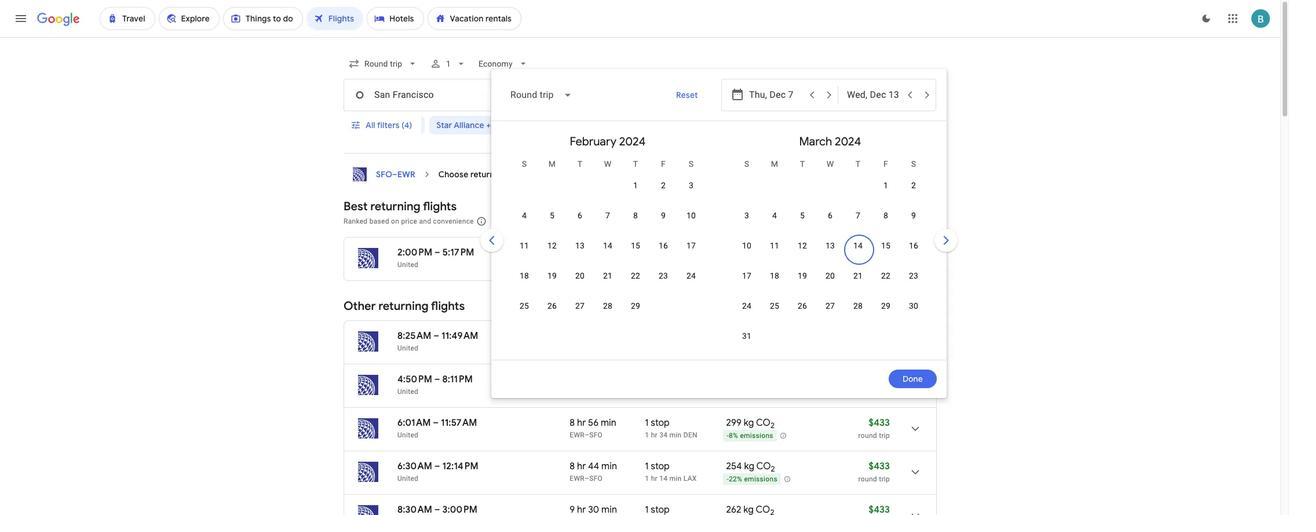 Task type: describe. For each thing, give the bounding box(es) containing it.
12 for the mon, feb 12 element
[[548, 241, 557, 250]]

hr inside '1 stop 1 hr 14 min lax'
[[651, 475, 658, 483]]

Departure time: 4:50 PM. text field
[[398, 374, 432, 385]]

2 inside 299 kg co 2
[[771, 421, 775, 431]]

returning for other
[[379, 299, 429, 314]]

0 horizontal spatial 17
[[588, 247, 597, 258]]

kg for 304
[[745, 330, 755, 342]]

sfo for 12:14 pm
[[589, 475, 603, 483]]

21 for wed, feb 21 element
[[603, 271, 613, 280]]

0 horizontal spatial 24 button
[[677, 270, 705, 298]]

8%
[[729, 432, 738, 440]]

30
[[909, 301, 919, 311]]

san
[[507, 169, 521, 180]]

m for march 2024
[[771, 159, 778, 169]]

14 inside '1 stop 1 hr 14 min lax'
[[660, 475, 668, 483]]

required
[[541, 217, 568, 225]]

8 inside march 2024 row group
[[884, 211, 888, 220]]

1 11 button from the left
[[511, 240, 538, 268]]

row containing 11
[[511, 235, 705, 268]]

Departure time: 8:25 AM. text field
[[398, 330, 431, 342]]

5:17 pm
[[443, 247, 474, 258]]

february
[[570, 134, 617, 149]]

taxes
[[570, 217, 588, 225]]

10 for sat, feb 10 element
[[687, 211, 696, 220]]

+
[[589, 217, 594, 225]]

done button
[[889, 365, 937, 393]]

row up fri, mar 8 element
[[872, 170, 928, 207]]

2 s from the left
[[689, 159, 694, 169]]

2 bags
[[615, 120, 640, 130]]

2 12 button from the left
[[789, 240, 816, 268]]

done
[[903, 374, 923, 384]]

12:14 pm
[[442, 461, 478, 472]]

2 20 button from the left
[[816, 270, 844, 298]]

4 t from the left
[[856, 159, 861, 169]]

2 inside popup button
[[615, 120, 620, 130]]

(4)
[[402, 120, 412, 130]]

leaves newark liberty international airport at 6:01 am on wednesday, december 13 and arrives at san francisco international airport at 11:57 am on wednesday, december 13. element
[[398, 417, 477, 429]]

3 1 stop flight. element from the top
[[645, 504, 670, 515]]

emissions inside popup button
[[546, 120, 584, 130]]

13 for tue, feb 13 element
[[575, 241, 585, 250]]

31
[[742, 331, 752, 341]]

2 18 button from the left
[[761, 270, 789, 298]]

best returning flights
[[344, 199, 457, 214]]

1 fees from the left
[[595, 217, 609, 225]]

star
[[437, 120, 452, 130]]

passenger
[[786, 217, 820, 225]]

row containing 24
[[733, 295, 928, 328]]

2 433 us dollars text field from the top
[[869, 504, 890, 515]]

star alliance +2
[[437, 120, 495, 130]]

co inside kg co 2
[[757, 247, 772, 258]]

254 kg co 2
[[726, 461, 775, 474]]

min for 6 hr 17 min
[[599, 247, 615, 258]]

mon, mar 18 element
[[770, 270, 779, 282]]

assistance
[[822, 217, 857, 225]]

1 4 button from the left
[[511, 210, 538, 238]]

0 vertical spatial 17 button
[[677, 240, 705, 268]]

3 for the sun, mar 3 element
[[745, 211, 749, 220]]

return
[[471, 169, 495, 180]]

Departure time: 8:30 AM. text field
[[398, 504, 432, 515]]

bag
[[720, 217, 732, 225]]

0 horizontal spatial 3 button
[[677, 180, 705, 207]]

sfo for 11:57 am
[[589, 431, 603, 439]]

sat, mar 16 element
[[909, 240, 919, 251]]

by:
[[907, 216, 918, 226]]

hr for 8 hr 56 min ewr – sfo
[[577, 417, 586, 429]]

2 16 button from the left
[[900, 240, 928, 268]]

1 button
[[426, 50, 472, 78]]

price
[[672, 120, 691, 130]]

11:49 am
[[442, 330, 478, 342]]

2 fees from the left
[[734, 217, 748, 225]]

6:01 am – 11:57 am united
[[398, 417, 477, 439]]

24 for sat, feb 24 'element'
[[687, 271, 696, 280]]

2 7 button from the left
[[844, 210, 872, 238]]

all filters (4) button
[[344, 111, 421, 139]]

27 for the wed, mar 27 element
[[826, 301, 835, 311]]

ewr for 11:57 am
[[570, 431, 585, 439]]

1 inside march 2024 row group
[[884, 181, 888, 190]]

lax
[[684, 475, 697, 483]]

29 for thu, feb 29 "element"
[[631, 301, 640, 311]]

1 23 button from the left
[[650, 270, 677, 298]]

march 2024
[[799, 134, 861, 149]]

flights for other returning flights
[[431, 299, 465, 314]]

emissions for 8 hr 56 min
[[740, 432, 774, 440]]

wed, mar 20 element
[[826, 270, 835, 282]]

4:50 pm – 8:11 pm united
[[398, 374, 473, 396]]

8 inside 8 hr 56 min ewr – sfo
[[570, 417, 575, 429]]

connecting
[[777, 120, 822, 130]]

0 vertical spatial ewr
[[397, 169, 415, 180]]

Departure time: 6:01 AM. text field
[[398, 417, 431, 429]]

on
[[391, 217, 399, 225]]

16 for sat, mar 16 element
[[909, 241, 919, 250]]

1 stop 1 hr 14 min lax
[[645, 461, 697, 483]]

thu, mar 14 element
[[854, 240, 863, 251]]

round for 254
[[859, 475, 877, 483]]

3 for sat, feb 3 element
[[689, 181, 694, 190]]

28 button inside march 2024 row group
[[844, 300, 872, 328]]

$423 round trip for $423 text box on the right of page
[[859, 247, 890, 269]]

6:30 am – 12:14 pm united
[[398, 461, 478, 483]]

sun, mar 10 element
[[742, 240, 752, 251]]

row containing 18
[[511, 265, 705, 298]]

8:11 pm
[[442, 374, 473, 385]]

28 for wed, feb 28 element
[[603, 301, 613, 311]]

co for 299 kg co 2
[[756, 417, 771, 429]]

sun, mar 17 element
[[742, 270, 752, 282]]

2 15 button from the left
[[872, 240, 900, 268]]

alliance
[[454, 120, 484, 130]]

2 button for march 2024
[[900, 180, 928, 207]]

filters
[[377, 120, 400, 130]]

6:30 am
[[398, 461, 432, 472]]

2 19 button from the left
[[789, 270, 816, 298]]

8 hr 44 min ewr – sfo
[[570, 461, 617, 483]]

11 for "mon, mar 11" element
[[770, 241, 779, 250]]

all
[[366, 120, 375, 130]]

total duration 9 hr 30 min. element
[[570, 504, 645, 515]]

all filters (4)
[[366, 120, 412, 130]]

2 round from the top
[[859, 388, 877, 396]]

$423 for $423 text field
[[869, 374, 890, 385]]

passenger assistance button
[[786, 217, 857, 225]]

1 stop flight. element for 8 hr 44 min
[[645, 461, 670, 474]]

7 for wed, feb 7 element
[[606, 211, 610, 220]]

nonstop flight. element
[[645, 247, 681, 260]]

other
[[344, 299, 376, 314]]

for
[[611, 217, 621, 225]]

wed, feb 21 element
[[603, 270, 613, 282]]

convenience
[[433, 217, 474, 225]]

2 23 button from the left
[[900, 270, 928, 298]]

leaves newark liberty international airport at 6:30 am on wednesday, december 13 and arrives at san francisco international airport at 12:14 pm on wednesday, december 13. element
[[398, 461, 478, 472]]

wed, feb 14 element
[[603, 240, 613, 251]]

apply.
[[765, 217, 784, 225]]

tue, feb 13 element
[[575, 240, 585, 251]]

1 12 button from the left
[[538, 240, 566, 268]]

min for 8 hr 56 min ewr – sfo
[[601, 417, 617, 429]]

airports
[[824, 120, 854, 130]]

hr for 6 hr 17 min
[[577, 247, 586, 258]]

fri, feb 16 element
[[659, 240, 668, 251]]

thu, mar 21 element
[[854, 270, 863, 282]]

2 26 button from the left
[[789, 300, 816, 328]]

swap origin and destination. image
[[521, 88, 535, 102]]

march 2024 row group
[[719, 126, 942, 358]]

19 for mon, feb 19 element at the bottom left of the page
[[548, 271, 557, 280]]

1 7 button from the left
[[594, 210, 622, 238]]

13 button inside "february 2024" row group
[[566, 240, 594, 268]]

ranked based on price and convenience
[[344, 217, 474, 225]]

1 25 button from the left
[[511, 300, 538, 328]]

30 button
[[900, 300, 928, 328]]

may
[[750, 217, 763, 225]]

sat, mar 2 element
[[912, 180, 916, 191]]

– inside 8 hr 56 min ewr – sfo
[[585, 431, 589, 439]]

13 for wed, mar 13 element
[[826, 241, 835, 250]]

thu, feb 1 element
[[633, 180, 638, 191]]

flight details. leaves newark liberty international airport at 8:30 am on wednesday, december 13 and arrives at san francisco international airport at 3:00 pm on wednesday, december 13. image
[[902, 502, 929, 515]]

sun, feb 4 element
[[522, 210, 527, 221]]

1 26 button from the left
[[538, 300, 566, 328]]

44
[[588, 461, 599, 472]]

6 for tue, feb 6 element
[[578, 211, 582, 220]]

2 5 button from the left
[[789, 210, 816, 238]]

united for 8:25 am
[[398, 344, 418, 352]]

mon, feb 26 element
[[548, 300, 557, 312]]

-8% emissions
[[727, 432, 774, 440]]

learn more about ranking image
[[476, 216, 487, 227]]

connecting airports button
[[770, 116, 874, 134]]

sfo – ewr
[[376, 169, 415, 180]]

sun, feb 11 element
[[520, 240, 529, 251]]

mon, feb 12 element
[[548, 240, 557, 251]]

fri, feb 23 element
[[659, 270, 668, 282]]

56
[[588, 417, 599, 429]]

united for 2:00 pm
[[398, 261, 418, 269]]

den
[[684, 431, 698, 439]]

14 for wed, feb 14 "element"
[[603, 241, 613, 250]]

total duration 8 hr 44 min. element
[[570, 461, 645, 474]]

1 button for march 2024
[[872, 180, 900, 207]]

price
[[401, 217, 417, 225]]

1 18 button from the left
[[511, 270, 538, 298]]

5 for the mon, feb 5 element
[[550, 211, 555, 220]]

1 inside popup button
[[446, 59, 451, 68]]

2 right fri, mar 1 element
[[912, 181, 916, 190]]

1 22 button from the left
[[622, 270, 650, 298]]

sun, mar 3 element
[[745, 210, 749, 221]]

co for 304 kg co
[[757, 330, 772, 342]]

price button
[[665, 116, 711, 134]]

row up fri, feb 9 element
[[622, 170, 705, 207]]

11:57 am
[[441, 417, 477, 429]]

f for february 2024
[[661, 159, 666, 169]]

total duration 8 hr 56 min. element
[[570, 417, 645, 431]]

star alliance +2 button
[[430, 111, 515, 139]]

433 us dollars text field containing $433
[[869, 417, 890, 429]]

1 and from the left
[[419, 217, 431, 225]]

0 vertical spatial sfo
[[376, 169, 392, 180]]

– for ewr
[[392, 169, 397, 180]]

8 inside 8 hr 44 min ewr – sfo
[[570, 461, 575, 472]]

1 27 button from the left
[[566, 300, 594, 328]]

tue, feb 27 element
[[575, 300, 585, 312]]

8 hr 56 min ewr – sfo
[[570, 417, 617, 439]]

times
[[723, 120, 745, 130]]

8:25 am – 11:49 am united
[[398, 330, 478, 352]]

min inside '1 stop 1 hr 14 min lax'
[[670, 475, 682, 483]]

23 for fri, feb 23 element
[[659, 271, 668, 280]]

24 for the sun, mar 24 element
[[742, 301, 752, 311]]

to
[[497, 169, 505, 180]]

reset
[[677, 90, 698, 100]]

leaves newark liberty international airport at 8:25 am on wednesday, december 13 and arrives at san francisco international airport at 11:49 am on wednesday, december 13. element
[[398, 330, 478, 342]]

prices
[[494, 217, 514, 225]]

thu, feb 22 element
[[631, 270, 640, 282]]

9 button inside march 2024 row group
[[900, 210, 928, 238]]

nonstop
[[645, 247, 681, 258]]

less emissions
[[527, 120, 584, 130]]

sat, mar 30 element
[[909, 300, 919, 312]]

1 horizontal spatial 3 button
[[733, 210, 761, 238]]

18 for 'mon, mar 18' element on the bottom
[[770, 271, 779, 280]]

sun, mar 31 element
[[742, 330, 752, 342]]

sort
[[888, 216, 905, 226]]

mon, mar 11 element
[[770, 240, 779, 251]]

1 vertical spatial 10 button
[[733, 240, 761, 268]]

w for march
[[827, 159, 834, 169]]

2 29 button from the left
[[872, 300, 900, 328]]

Arrival time: 5:17 PM. text field
[[443, 247, 474, 258]]

fri, mar 15 element
[[881, 240, 891, 251]]

9 for sat, mar 9 element
[[912, 211, 916, 220]]

1 vertical spatial 24 button
[[733, 300, 761, 328]]

– for 5:17 pm
[[435, 247, 440, 258]]

leaves newark liberty international airport at 2:00 pm on wednesday, december 13 and arrives at san francisco international airport at 5:17 pm on wednesday, december 13. element
[[398, 247, 474, 258]]

fri, feb 2 element
[[661, 180, 666, 191]]

2 right "thu, feb 1" element
[[661, 181, 666, 190]]

3 t from the left
[[800, 159, 805, 169]]

adult.
[[628, 217, 647, 225]]

18 for the sun, feb 18 element
[[520, 271, 529, 280]]

united for 6:30 am
[[398, 475, 418, 483]]

0 vertical spatial 10 button
[[677, 210, 705, 238]]

charges
[[678, 217, 704, 225]]

optional
[[649, 217, 676, 225]]

Departure time: 2:00 PM. text field
[[398, 247, 432, 258]]

1 inside "february 2024" row group
[[633, 181, 638, 190]]

-22% emissions
[[727, 475, 778, 483]]

Departure time: 6:30 AM. text field
[[398, 461, 432, 472]]

thu, feb 29 element
[[631, 300, 640, 312]]

1 t from the left
[[578, 159, 583, 169]]

based
[[370, 217, 389, 225]]

– for 12:14 pm
[[435, 461, 440, 472]]

next image
[[932, 227, 960, 254]]

hr inside 1 stop 1 hr 34 min den
[[651, 431, 658, 439]]

15 for thu, feb 15 element
[[631, 241, 640, 250]]

times button
[[716, 116, 765, 134]]

sat, feb 10 element
[[687, 210, 696, 221]]

bag fees button
[[720, 217, 748, 225]]

Arrival time: 8:11 PM. text field
[[442, 374, 473, 385]]

17 for sat, feb 17 element
[[687, 241, 696, 250]]

+2
[[486, 120, 495, 130]]

total duration 6 hr 17 min. element
[[570, 247, 645, 260]]

2 trip from the top
[[879, 388, 890, 396]]

thu, feb 15 element
[[631, 240, 640, 251]]



Task type: locate. For each thing, give the bounding box(es) containing it.
fri, feb 9 element
[[661, 210, 666, 221]]

0 horizontal spatial and
[[419, 217, 431, 225]]

hr inside 8 hr 56 min ewr – sfo
[[577, 417, 586, 429]]

1 horizontal spatial 2 button
[[900, 180, 928, 207]]

m inside "february 2024" row group
[[549, 159, 556, 169]]

flight details. leaves newark liberty international airport at 6:30 am on wednesday, december 13 and arrives at san francisco international airport at 12:14 pm on wednesday, december 13. image
[[902, 458, 929, 486]]

2 and from the left
[[706, 217, 718, 225]]

28 button left thu, feb 29 "element"
[[594, 300, 622, 328]]

433 us dollars text field left flight details. leaves newark liberty international airport at 6:01 am on wednesday, december 13 and arrives at san francisco international airport at 11:57 am on wednesday, december 13. image
[[869, 417, 890, 429]]

6 for 6 hr 17 min
[[570, 247, 575, 258]]

11 inside march 2024 row group
[[770, 241, 779, 250]]

1 25 from the left
[[520, 301, 529, 311]]

2 14 button from the left
[[844, 240, 872, 268]]

1 vertical spatial emissions
[[740, 432, 774, 440]]

$433 left flight details. leaves newark liberty international airport at 6:30 am on wednesday, december 13 and arrives at san francisco international airport at 12:14 pm on wednesday, december 13. icon
[[869, 461, 890, 472]]

1 vertical spatial sfo
[[589, 431, 603, 439]]

stop inside 1 stop 1 hr 34 min den
[[651, 417, 670, 429]]

1 horizontal spatial 10
[[742, 241, 752, 250]]

0 vertical spatial 433 us dollars text field
[[869, 417, 890, 429]]

2 2 button from the left
[[900, 180, 928, 207]]

ewr inside 8 hr 44 min ewr – sfo
[[570, 475, 585, 483]]

grid containing february 2024
[[497, 126, 942, 367]]

2 13 from the left
[[826, 241, 835, 250]]

21 inside march 2024 row group
[[854, 271, 863, 280]]

1 horizontal spatial 4 button
[[761, 210, 789, 238]]

8 inside "february 2024" row group
[[633, 211, 638, 220]]

5 left wed, mar 6 element
[[800, 211, 805, 220]]

14 button
[[594, 240, 622, 268], [844, 240, 872, 268]]

hr left lax
[[651, 475, 658, 483]]

1 vertical spatial $423 round trip
[[859, 374, 890, 396]]

united inside the '2:00 pm – 5:17 pm united'
[[398, 261, 418, 269]]

0 vertical spatial $433 round trip
[[859, 417, 890, 440]]

s up francisco
[[522, 159, 527, 169]]

thu, mar 7 element
[[856, 210, 861, 221]]

returning up 8:25 am on the left
[[379, 299, 429, 314]]

3 button
[[677, 180, 705, 207], [733, 210, 761, 238]]

previous image
[[478, 227, 506, 254]]

loading results progress bar
[[0, 37, 1281, 39]]

2 4 button from the left
[[761, 210, 789, 238]]

1 horizontal spatial 16
[[909, 241, 919, 250]]

1 19 from the left
[[548, 271, 557, 280]]

1 vertical spatial ewr
[[570, 431, 585, 439]]

2 $423 from the top
[[869, 374, 890, 385]]

min inside 8 hr 44 min ewr – sfo
[[602, 461, 617, 472]]

Departure text field
[[749, 79, 803, 111], [749, 79, 803, 111]]

m inside row group
[[771, 159, 778, 169]]

10 down the may
[[742, 241, 752, 250]]

1 horizontal spatial 11 button
[[761, 240, 789, 268]]

8 button up fri, mar 15 element
[[872, 210, 900, 238]]

0 horizontal spatial 21 button
[[594, 270, 622, 298]]

row containing 10
[[733, 235, 928, 268]]

2 25 button from the left
[[761, 300, 789, 328]]

25 for 'sun, feb 25' element
[[520, 301, 529, 311]]

0 horizontal spatial 2024
[[619, 134, 646, 149]]

choose return to san francisco
[[438, 169, 561, 180]]

t down march
[[800, 159, 805, 169]]

$433 left flight details. leaves newark liberty international airport at 6:01 am on wednesday, december 13 and arrives at san francisco international airport at 11:57 am on wednesday, december 13. image
[[869, 417, 890, 429]]

none search field containing february 2024
[[336, 50, 960, 398]]

round up "thu, mar 21" element
[[859, 261, 877, 269]]

united for 4:50 pm
[[398, 388, 418, 396]]

29 inside march 2024 row group
[[881, 301, 891, 311]]

0 horizontal spatial 7
[[606, 211, 610, 220]]

10 for "sun, mar 10" element on the top right of the page
[[742, 241, 752, 250]]

1 horizontal spatial 25
[[770, 301, 779, 311]]

$433 for 299
[[869, 417, 890, 429]]

– right departure time: 6:01 am. text field on the left of the page
[[433, 417, 439, 429]]

– inside the '2:00 pm – 5:17 pm united'
[[435, 247, 440, 258]]

6 button up wed, mar 13 element
[[816, 210, 844, 238]]

1 horizontal spatial 27
[[826, 301, 835, 311]]

25 inside march 2024 row group
[[770, 301, 779, 311]]

29 for fri, mar 29 element
[[881, 301, 891, 311]]

– inside 8:25 am – 11:49 am united
[[434, 330, 439, 342]]

12 button up mon, feb 19 element at the bottom left of the page
[[538, 240, 566, 268]]

12 button up tue, mar 19 'element'
[[789, 240, 816, 268]]

2 inside 254 kg co 2
[[771, 464, 775, 474]]

m for february 2024
[[549, 159, 556, 169]]

3 s from the left
[[744, 159, 749, 169]]

26 inside march 2024 row group
[[798, 301, 807, 311]]

flight details. leaves newark liberty international airport at 4:50 pm on wednesday, december 13 and arrives at san francisco international airport at 8:11 pm on wednesday, december 13. image
[[902, 371, 929, 399]]

2 11 from the left
[[770, 241, 779, 250]]

22 inside "february 2024" row group
[[631, 271, 640, 280]]

fri, mar 1 element
[[884, 180, 888, 191]]

2 1 button from the left
[[872, 180, 900, 207]]

7
[[606, 211, 610, 220], [856, 211, 861, 220]]

6 right passenger on the top right
[[828, 211, 833, 220]]

kg for 254
[[744, 461, 755, 472]]

1 horizontal spatial 18 button
[[761, 270, 789, 298]]

3 inside march 2024 row group
[[745, 211, 749, 220]]

2 w from the left
[[827, 159, 834, 169]]

- for 299
[[727, 432, 729, 440]]

sat, feb 24 element
[[687, 270, 696, 282]]

26 for tue, mar 26 element
[[798, 301, 807, 311]]

4 for sun, feb 4 element
[[522, 211, 527, 220]]

connecting airports
[[777, 120, 854, 130]]

sat, feb 17 element
[[687, 240, 696, 251]]

2 stop from the top
[[651, 461, 670, 472]]

2 up -22% emissions
[[771, 464, 775, 474]]

21 button
[[594, 270, 622, 298], [844, 270, 872, 298]]

tue, feb 20 element
[[575, 270, 585, 282]]

trip down 433 us dollars text box
[[879, 475, 890, 483]]

1 united from the top
[[398, 261, 418, 269]]

co inside 254 kg co 2
[[757, 461, 771, 472]]

12 inside march 2024 row group
[[798, 241, 807, 250]]

main content
[[344, 163, 937, 515]]

march
[[799, 134, 832, 149]]

round down $423 text field
[[859, 388, 877, 396]]

– inside 8 hr 44 min ewr – sfo
[[585, 475, 589, 483]]

row down wed, mar 20 element
[[733, 295, 928, 328]]

2:00 pm – 5:17 pm united
[[398, 247, 474, 269]]

other returning flights
[[344, 299, 465, 314]]

w inside "february 2024" row group
[[604, 159, 612, 169]]

6:01 am
[[398, 417, 431, 429]]

tue, mar 5 element
[[800, 210, 805, 221]]

row containing 17
[[733, 265, 928, 298]]

main content containing best returning flights
[[344, 163, 937, 515]]

15 inside "february 2024" row group
[[631, 241, 640, 250]]

0 horizontal spatial 26
[[548, 301, 557, 311]]

Arrival time: 3:00 PM. text field
[[443, 504, 477, 515]]

26 for mon, feb 26 element
[[548, 301, 557, 311]]

28 button inside "february 2024" row group
[[594, 300, 622, 328]]

1 horizontal spatial 19 button
[[789, 270, 816, 298]]

grid
[[497, 126, 942, 367]]

trip for kg co
[[879, 261, 890, 269]]

2 bags button
[[608, 116, 660, 134]]

emissions for 8 hr 44 min
[[744, 475, 778, 483]]

23 down nonstop flight. "element" at right
[[659, 271, 668, 280]]

17 for 'sun, mar 17' element on the right bottom of the page
[[742, 271, 752, 280]]

6 inside march 2024 row group
[[828, 211, 833, 220]]

$433 round trip for 254
[[859, 461, 890, 483]]

15 down adult.
[[631, 241, 640, 250]]

w
[[604, 159, 612, 169], [827, 159, 834, 169]]

change appearance image
[[1193, 5, 1220, 32]]

2 13 button from the left
[[816, 240, 844, 268]]

1 19 button from the left
[[538, 270, 566, 298]]

1 horizontal spatial 24
[[742, 301, 752, 311]]

duration
[[886, 120, 919, 130]]

stop inside '1 stop 1 hr 14 min lax'
[[651, 461, 670, 472]]

min right 34
[[670, 431, 682, 439]]

3 inside "february 2024" row group
[[689, 181, 694, 190]]

18 button
[[511, 270, 538, 298], [761, 270, 789, 298]]

15 inside march 2024 row group
[[881, 241, 891, 250]]

sfo
[[376, 169, 392, 180], [589, 431, 603, 439], [589, 475, 603, 483]]

24
[[687, 271, 696, 280], [742, 301, 752, 311]]

0 horizontal spatial 16 button
[[650, 240, 677, 268]]

$433 round trip
[[859, 417, 890, 440], [859, 461, 890, 483]]

row up wed, mar 20 element
[[733, 235, 928, 268]]

flight details. leaves newark liberty international airport at 6:01 am on wednesday, december 13 and arrives at san francisco international airport at 11:57 am on wednesday, december 13. image
[[902, 415, 929, 443]]

1 horizontal spatial 26
[[798, 301, 807, 311]]

2 27 button from the left
[[816, 300, 844, 328]]

1 horizontal spatial 26 button
[[789, 300, 816, 328]]

tue, feb 6 element
[[578, 210, 582, 221]]

29 inside "february 2024" row group
[[631, 301, 640, 311]]

francisco
[[523, 169, 561, 180]]

tue, mar 26 element
[[798, 300, 807, 312]]

9 inside march 2024 row group
[[912, 211, 916, 220]]

1 - from the top
[[727, 432, 729, 440]]

2024
[[619, 134, 646, 149], [835, 134, 861, 149]]

row up wed, feb 28 element
[[511, 265, 705, 298]]

304
[[726, 330, 743, 342]]

1 horizontal spatial 5 button
[[789, 210, 816, 238]]

21 down total duration 6 hr 17 min. element
[[603, 271, 613, 280]]

0 horizontal spatial 13
[[575, 241, 585, 250]]

sun, feb 18 element
[[520, 270, 529, 282]]

- for 254
[[727, 475, 729, 483]]

34
[[660, 431, 668, 439]]

layover (1 of 1) is a 1 hr 14 min layover at los angeles international airport in los angeles. element
[[645, 474, 721, 483]]

13 button
[[566, 240, 594, 268], [816, 240, 844, 268]]

february 2024 row group
[[497, 126, 719, 355]]

0 vertical spatial flights
[[423, 199, 457, 214]]

2 28 button from the left
[[844, 300, 872, 328]]

2 16 from the left
[[909, 241, 919, 250]]

f up fri, mar 1 element
[[884, 159, 888, 169]]

1 1 button from the left
[[622, 180, 650, 207]]

mon, feb 19 element
[[548, 270, 557, 282]]

1 7 from the left
[[606, 211, 610, 220]]

7 inside march 2024 row group
[[856, 211, 861, 220]]

8
[[633, 211, 638, 220], [884, 211, 888, 220], [570, 417, 575, 429], [570, 461, 575, 472]]

stop for 8 hr 56 min
[[651, 417, 670, 429]]

19 inside "february 2024" row group
[[548, 271, 557, 280]]

1 8 button from the left
[[622, 210, 650, 238]]

1 5 from the left
[[550, 211, 555, 220]]

february 2024
[[570, 134, 646, 149]]

2 stops or fewer, stops, selected image
[[336, 111, 425, 139]]

15
[[631, 241, 640, 250], [881, 241, 891, 250]]

-
[[727, 432, 729, 440], [727, 475, 729, 483]]

27 inside march 2024 row group
[[826, 301, 835, 311]]

2 button up sat, mar 9 element
[[900, 180, 928, 207]]

1 vertical spatial 24
[[742, 301, 752, 311]]

1 12 from the left
[[548, 241, 557, 250]]

20
[[575, 271, 585, 280], [826, 271, 835, 280]]

round up 433 us dollars text box
[[859, 432, 877, 440]]

17 button
[[677, 240, 705, 268], [733, 270, 761, 298]]

18 inside march 2024 row group
[[770, 271, 779, 280]]

14 inside "february 2024" row group
[[603, 241, 613, 250]]

13 inside march 2024 row group
[[826, 241, 835, 250]]

31 button
[[733, 330, 761, 358]]

423 US dollars text field
[[869, 247, 890, 258]]

include
[[516, 217, 539, 225]]

1 2024 from the left
[[619, 134, 646, 149]]

returning up on
[[370, 199, 421, 214]]

fees right +
[[595, 217, 609, 225]]

17 right tue, feb 13 element
[[588, 247, 597, 258]]

min up wed, feb 21 element
[[599, 247, 615, 258]]

22 for fri, mar 22 element
[[881, 271, 891, 280]]

– right 6:30 am text box
[[435, 461, 440, 472]]

prices include required taxes + fees for 1 adult. optional charges and bag fees may apply. passenger assistance
[[494, 217, 857, 225]]

11 button up 'mon, mar 18' element on the bottom
[[761, 240, 789, 268]]

1 horizontal spatial 11
[[770, 241, 779, 250]]

2 11 button from the left
[[761, 240, 789, 268]]

21 inside "february 2024" row group
[[603, 271, 613, 280]]

1 horizontal spatial 5
[[800, 211, 805, 220]]

sfo inside 8 hr 44 min ewr – sfo
[[589, 475, 603, 483]]

304 kg co
[[726, 330, 772, 342]]

wed, mar 13 element
[[826, 240, 835, 251]]

12 down passenger on the top right
[[798, 241, 807, 250]]

2024 for february 2024
[[619, 134, 646, 149]]

2 $433 from the top
[[869, 461, 890, 472]]

ewr up the best returning flights
[[397, 169, 415, 180]]

2 12 from the left
[[798, 241, 807, 250]]

2 25 from the left
[[770, 301, 779, 311]]

0 horizontal spatial 25 button
[[511, 300, 538, 328]]

sat, mar 9 element
[[912, 210, 916, 221]]

2 up 'mon, mar 18' element on the bottom
[[772, 250, 776, 260]]

1 28 from the left
[[603, 301, 613, 311]]

299 kg co 2
[[726, 417, 775, 431]]

8 left 44
[[570, 461, 575, 472]]

14 button up "thu, mar 21" element
[[844, 240, 872, 268]]

bags
[[622, 120, 640, 130]]

1 horizontal spatial 21 button
[[844, 270, 872, 298]]

0 vertical spatial 10
[[687, 211, 696, 220]]

2 6 button from the left
[[816, 210, 844, 238]]

1 21 button from the left
[[594, 270, 622, 298]]

1 trip from the top
[[879, 261, 890, 269]]

5 inside "february 2024" row group
[[550, 211, 555, 220]]

f for march 2024
[[884, 159, 888, 169]]

28 for thu, mar 28 element
[[854, 301, 863, 311]]

2 horizontal spatial 6
[[828, 211, 833, 220]]

sat, mar 23 element
[[909, 270, 919, 282]]

2 button for february 2024
[[650, 180, 677, 207]]

19 left tue, feb 20 element
[[548, 271, 557, 280]]

– inside 6:01 am – 11:57 am united
[[433, 417, 439, 429]]

2 m from the left
[[771, 159, 778, 169]]

26 right 'sun, feb 25' element
[[548, 301, 557, 311]]

kg inside kg co 2
[[745, 247, 755, 258]]

returning for best
[[370, 199, 421, 214]]

254
[[726, 461, 742, 472]]

0 horizontal spatial f
[[661, 159, 666, 169]]

1 14 button from the left
[[594, 240, 622, 268]]

less
[[527, 120, 544, 130]]

16 button up 'sat, mar 23' element
[[900, 240, 928, 268]]

1 button for february 2024
[[622, 180, 650, 207]]

row up wed, mar 13 element
[[733, 205, 928, 238]]

1 11 from the left
[[520, 241, 529, 250]]

13 inside "february 2024" row group
[[575, 241, 585, 250]]

tue, mar 19 element
[[798, 270, 807, 282]]

13 down passenger assistance button
[[826, 241, 835, 250]]

2 horizontal spatial 14
[[854, 241, 863, 250]]

1 20 button from the left
[[566, 270, 594, 298]]

0 horizontal spatial 14 button
[[594, 240, 622, 268]]

1 m from the left
[[549, 159, 556, 169]]

min inside total duration 6 hr 17 min. element
[[599, 247, 615, 258]]

2 26 from the left
[[798, 301, 807, 311]]

13 button up tue, feb 20 element
[[566, 240, 594, 268]]

leaves newark liberty international airport at 4:50 pm on wednesday, december 13 and arrives at san francisco international airport at 8:11 pm on wednesday, december 13. element
[[398, 374, 473, 385]]

united down 6:30 am
[[398, 475, 418, 483]]

1 1 stop flight. element from the top
[[645, 417, 670, 431]]

22 button up thu, feb 29 "element"
[[622, 270, 650, 298]]

21
[[603, 271, 613, 280], [854, 271, 863, 280]]

1 horizontal spatial 12
[[798, 241, 807, 250]]

29 right wed, feb 28 element
[[631, 301, 640, 311]]

7 inside "february 2024" row group
[[606, 211, 610, 220]]

21 for "thu, mar 21" element
[[854, 271, 863, 280]]

kg inside 299 kg co 2
[[744, 417, 754, 429]]

1 $433 round trip from the top
[[859, 417, 890, 440]]

– inside 6:30 am – 12:14 pm united
[[435, 461, 440, 472]]

2 up -8% emissions on the bottom of page
[[771, 421, 775, 431]]

fri, mar 8 element
[[884, 210, 888, 221]]

$433 for 254
[[869, 461, 890, 472]]

27
[[575, 301, 585, 311], [826, 301, 835, 311]]

28 inside "february 2024" row group
[[603, 301, 613, 311]]

0 vertical spatial 24 button
[[677, 270, 705, 298]]

leaves newark liberty international airport at 8:30 am on wednesday, december 13 and arrives at san francisco international airport at 3:00 pm on wednesday, december 13. element
[[398, 504, 477, 515]]

hr for 8 hr 44 min ewr – sfo
[[577, 461, 586, 472]]

0 horizontal spatial fees
[[595, 217, 609, 225]]

1 15 from the left
[[631, 241, 640, 250]]

15 for fri, mar 15 element
[[881, 241, 891, 250]]

0 horizontal spatial 21
[[603, 271, 613, 280]]

0 vertical spatial stop
[[651, 417, 670, 429]]

1 $433 from the top
[[869, 417, 890, 429]]

1 23 from the left
[[659, 271, 668, 280]]

2 f from the left
[[884, 159, 888, 169]]

– for 11:49 am
[[434, 330, 439, 342]]

0 horizontal spatial 8 button
[[622, 210, 650, 238]]

1 vertical spatial returning
[[379, 299, 429, 314]]

0 horizontal spatial 25
[[520, 301, 529, 311]]

– inside 4:50 pm – 8:11 pm united
[[434, 374, 440, 385]]

sfo down 44
[[589, 475, 603, 483]]

1 6 button from the left
[[566, 210, 594, 238]]

w inside march 2024 row group
[[827, 159, 834, 169]]

Arrival time: 11:57 AM. text field
[[441, 417, 477, 429]]

2 29 from the left
[[881, 301, 891, 311]]

14 left $423 text box on the right of page
[[854, 241, 863, 250]]

mon, mar 4 element
[[772, 210, 777, 221]]

2 horizontal spatial 17
[[742, 271, 752, 280]]

1 round from the top
[[859, 261, 877, 269]]

1 $423 round trip from the top
[[859, 247, 890, 269]]

less emissions button
[[520, 116, 604, 134]]

fri, mar 22 element
[[881, 270, 891, 282]]

row containing 4
[[511, 205, 705, 238]]

1 horizontal spatial 22
[[881, 271, 891, 280]]

25 inside "february 2024" row group
[[520, 301, 529, 311]]

5 inside march 2024 row group
[[800, 211, 805, 220]]

2 2024 from the left
[[835, 134, 861, 149]]

7 button up thu, mar 14 element
[[844, 210, 872, 238]]

9 button inside "february 2024" row group
[[650, 210, 677, 238]]

19 inside march 2024 row group
[[798, 271, 807, 280]]

22 for the thu, feb 22 element
[[631, 271, 640, 280]]

2 22 from the left
[[881, 271, 891, 280]]

2 20 from the left
[[826, 271, 835, 280]]

6 inside main content
[[570, 247, 575, 258]]

16
[[659, 241, 668, 250], [909, 241, 919, 250]]

1 horizontal spatial 22 button
[[872, 270, 900, 298]]

1 433 us dollars text field from the top
[[869, 417, 890, 429]]

–
[[392, 169, 397, 180], [435, 247, 440, 258], [434, 330, 439, 342], [434, 374, 440, 385], [433, 417, 439, 429], [585, 431, 589, 439], [435, 461, 440, 472], [585, 475, 589, 483]]

layover (1 of 1) is a 1 hr 34 min layover at denver international airport in denver. element
[[645, 431, 721, 440]]

2 22 button from the left
[[872, 270, 900, 298]]

28 button
[[594, 300, 622, 328], [844, 300, 872, 328]]

best
[[344, 199, 368, 214]]

2 27 from the left
[[826, 301, 835, 311]]

sat, feb 3 element
[[689, 180, 694, 191]]

25 for mon, mar 25 element on the bottom of the page
[[770, 301, 779, 311]]

0 vertical spatial $423 round trip
[[859, 247, 890, 269]]

0 vertical spatial 1 stop flight. element
[[645, 417, 670, 431]]

– for 11:57 am
[[433, 417, 439, 429]]

f inside "february 2024" row group
[[661, 159, 666, 169]]

5 united from the top
[[398, 475, 418, 483]]

5 right include
[[550, 211, 555, 220]]

sfo inside 8 hr 56 min ewr – sfo
[[589, 431, 603, 439]]

1 horizontal spatial f
[[884, 159, 888, 169]]

1 horizontal spatial 14
[[660, 475, 668, 483]]

w for february
[[604, 159, 612, 169]]

16 inside march 2024 row group
[[909, 241, 919, 250]]

f inside march 2024 row group
[[884, 159, 888, 169]]

1 16 button from the left
[[650, 240, 677, 268]]

$423 right thu, mar 14 element
[[869, 247, 890, 258]]

None search field
[[336, 50, 960, 398]]

16 for 'fri, feb 16' element
[[659, 241, 668, 250]]

1 horizontal spatial 13
[[826, 241, 835, 250]]

w down march 2024
[[827, 159, 834, 169]]

t down march 2024
[[856, 159, 861, 169]]

returning
[[370, 199, 421, 214], [379, 299, 429, 314]]

1 f from the left
[[661, 159, 666, 169]]

1 horizontal spatial 9
[[912, 211, 916, 220]]

1 4 from the left
[[522, 211, 527, 220]]

1 horizontal spatial 17 button
[[733, 270, 761, 298]]

trip for 299
[[879, 432, 890, 440]]

26 right mon, mar 25 element on the bottom of the page
[[798, 301, 807, 311]]

0 horizontal spatial 29 button
[[622, 300, 650, 328]]

10 inside "february 2024" row group
[[687, 211, 696, 220]]

0 vertical spatial -
[[727, 432, 729, 440]]

Arrival time: 12:14 PM. text field
[[442, 461, 478, 472]]

2 23 from the left
[[909, 271, 919, 280]]

22 down $423 text box on the right of page
[[881, 271, 891, 280]]

11 inside "february 2024" row group
[[520, 241, 529, 250]]

2 button up fri, feb 9 element
[[650, 180, 677, 207]]

1 horizontal spatial 1 button
[[872, 180, 900, 207]]

None field
[[344, 53, 423, 74], [474, 53, 534, 74], [501, 81, 582, 109], [344, 53, 423, 74], [474, 53, 534, 74], [501, 81, 582, 109]]

14 for thu, mar 14 element
[[854, 241, 863, 250]]

0 horizontal spatial 17 button
[[677, 240, 705, 268]]

emissions
[[546, 120, 584, 130], [740, 432, 774, 440], [744, 475, 778, 483]]

1 vertical spatial 17 button
[[733, 270, 761, 298]]

21 right wed, mar 20 element
[[854, 271, 863, 280]]

1 9 from the left
[[661, 211, 666, 220]]

sort by:
[[888, 216, 918, 226]]

433 US dollars text field
[[869, 417, 890, 429], [869, 504, 890, 515]]

1 horizontal spatial 2024
[[835, 134, 861, 149]]

16 button up fri, feb 23 element
[[650, 240, 677, 268]]

6 inside "february 2024" row group
[[578, 211, 582, 220]]

9 inside "february 2024" row group
[[661, 211, 666, 220]]

1 s from the left
[[522, 159, 527, 169]]

16 down optional
[[659, 241, 668, 250]]

4 s from the left
[[911, 159, 916, 169]]

row containing 25
[[511, 295, 650, 328]]

co inside 299 kg co 2
[[756, 417, 771, 429]]

22 inside march 2024 row group
[[881, 271, 891, 280]]

20 left "thu, mar 21" element
[[826, 271, 835, 280]]

1 vertical spatial 3
[[745, 211, 749, 220]]

2 21 button from the left
[[844, 270, 872, 298]]

23 for 'sat, mar 23' element
[[909, 271, 919, 280]]

kg inside 254 kg co 2
[[744, 461, 755, 472]]

1 stop flight. element for 8 hr 56 min
[[645, 417, 670, 431]]

27 inside "february 2024" row group
[[575, 301, 585, 311]]

4
[[522, 211, 527, 220], [772, 211, 777, 220]]

1 stop flight. element up 34
[[645, 417, 670, 431]]

mon, feb 5 element
[[550, 210, 555, 221]]

0 horizontal spatial 18
[[520, 271, 529, 280]]

3 trip from the top
[[879, 432, 890, 440]]

united inside 6:30 am – 12:14 pm united
[[398, 475, 418, 483]]

7 for thu, mar 7 element
[[856, 211, 861, 220]]

9 for fri, feb 9 element
[[661, 211, 666, 220]]

433 us dollars text field left flight details. leaves newark liberty international airport at 8:30 am on wednesday, december 13 and arrives at san francisco international airport at 3:00 pm on wednesday, december 13. icon
[[869, 504, 890, 515]]

0 horizontal spatial 4
[[522, 211, 527, 220]]

round for 299
[[859, 432, 877, 440]]

1 horizontal spatial 16 button
[[900, 240, 928, 268]]

0 horizontal spatial 12
[[548, 241, 557, 250]]

2 8 button from the left
[[872, 210, 900, 238]]

1 button up thu, feb 8 element
[[622, 180, 650, 207]]

7 button right +
[[594, 210, 622, 238]]

28 inside march 2024 row group
[[854, 301, 863, 311]]

None text field
[[344, 79, 526, 111]]

stop up 34
[[651, 417, 670, 429]]

1 2 button from the left
[[650, 180, 677, 207]]

wed, feb 28 element
[[603, 300, 613, 312]]

0 horizontal spatial 2 button
[[650, 180, 677, 207]]

22 right wed, feb 21 element
[[631, 271, 640, 280]]

10
[[687, 211, 696, 220], [742, 241, 752, 250]]

1 horizontal spatial 29 button
[[872, 300, 900, 328]]

united inside 6:01 am – 11:57 am united
[[398, 431, 418, 439]]

433 US dollars text field
[[869, 461, 890, 472]]

mon, mar 25 element
[[770, 300, 779, 312]]

row down tue, feb 20 element
[[511, 295, 650, 328]]

17 inside "february 2024" row group
[[687, 241, 696, 250]]

0 horizontal spatial 10
[[687, 211, 696, 220]]

20 for tue, feb 20 element
[[575, 271, 585, 280]]

stop for 8 hr 44 min
[[651, 461, 670, 472]]

1 horizontal spatial 3
[[745, 211, 749, 220]]

4:50 pm
[[398, 374, 432, 385]]

ranked
[[344, 217, 368, 225]]

0 horizontal spatial 5 button
[[538, 210, 566, 238]]

1 horizontal spatial 29
[[881, 301, 891, 311]]

1 27 from the left
[[575, 301, 585, 311]]

1 vertical spatial flights
[[431, 299, 465, 314]]

row
[[622, 170, 705, 207], [872, 170, 928, 207], [511, 205, 705, 238], [733, 205, 928, 238], [511, 235, 705, 268], [733, 235, 928, 268], [511, 265, 705, 298], [733, 265, 928, 298], [511, 295, 650, 328], [733, 295, 928, 328]]

9
[[661, 211, 666, 220], [912, 211, 916, 220]]

ewr for 12:14 pm
[[570, 475, 585, 483]]

1 29 button from the left
[[622, 300, 650, 328]]

19 button
[[538, 270, 566, 298], [789, 270, 816, 298]]

0 horizontal spatial 22 button
[[622, 270, 650, 298]]

16 inside "february 2024" row group
[[659, 241, 668, 250]]

flights for best returning flights
[[423, 199, 457, 214]]

$423 round trip for $423 text field
[[859, 374, 890, 396]]

fri, mar 29 element
[[881, 300, 891, 312]]

s
[[522, 159, 527, 169], [689, 159, 694, 169], [744, 159, 749, 169], [911, 159, 916, 169]]

1 horizontal spatial 20
[[826, 271, 835, 280]]

10 button
[[677, 210, 705, 238], [733, 240, 761, 268]]

8 left 56
[[570, 417, 575, 429]]

united down 8:25 am on the left
[[398, 344, 418, 352]]

20 for wed, mar 20 element
[[826, 271, 835, 280]]

$423 for $423 text box on the right of page
[[869, 247, 890, 258]]

28 left thu, feb 29 "element"
[[603, 301, 613, 311]]

14 inside march 2024 row group
[[854, 241, 863, 250]]

trip for 254
[[879, 475, 890, 483]]

Return text field
[[847, 79, 901, 111], [847, 79, 901, 111]]

s up sat, feb 3 element
[[689, 159, 694, 169]]

– left arrival time: 5:17 pm. text field
[[435, 247, 440, 258]]

min inside 1 stop 1 hr 34 min den
[[670, 431, 682, 439]]

1 horizontal spatial 4
[[772, 211, 777, 220]]

2 28 from the left
[[854, 301, 863, 311]]

3 right fri, feb 2 element
[[689, 181, 694, 190]]

423 US dollars text field
[[869, 374, 890, 385]]

18 left mon, feb 19 element at the bottom left of the page
[[520, 271, 529, 280]]

11 button up the sun, feb 18 element
[[511, 240, 538, 268]]

wed, mar 27 element
[[826, 300, 835, 312]]

1
[[446, 59, 451, 68], [633, 181, 638, 190], [884, 181, 888, 190], [622, 217, 627, 225], [645, 417, 649, 429], [645, 431, 649, 439], [645, 461, 649, 472], [645, 475, 649, 483]]

$423 left the done
[[869, 374, 890, 385]]

fees
[[595, 217, 609, 225], [734, 217, 748, 225]]

0 horizontal spatial m
[[549, 159, 556, 169]]

united inside 4:50 pm – 8:11 pm united
[[398, 388, 418, 396]]

united for 6:01 am
[[398, 431, 418, 439]]

17 down kg co 2 on the right
[[742, 271, 752, 280]]

1 horizontal spatial 21
[[854, 271, 863, 280]]

sun, feb 25 element
[[520, 300, 529, 312]]

23
[[659, 271, 668, 280], [909, 271, 919, 280]]

min inside 8 hr 56 min ewr – sfo
[[601, 417, 617, 429]]

ewr inside 8 hr 56 min ewr – sfo
[[570, 431, 585, 439]]

min right 44
[[602, 461, 617, 472]]

18 inside "february 2024" row group
[[520, 271, 529, 280]]

0 vertical spatial $433
[[869, 417, 890, 429]]

row containing 3
[[733, 205, 928, 238]]

co right "sun, mar 10" element on the top right of the page
[[757, 247, 772, 258]]

13 button inside march 2024 row group
[[816, 240, 844, 268]]

0 vertical spatial 3 button
[[677, 180, 705, 207]]

18 down kg co 2 on the right
[[770, 271, 779, 280]]

sort by: button
[[884, 210, 937, 231]]

22 button up fri, mar 29 element
[[872, 270, 900, 298]]

0 horizontal spatial 7 button
[[594, 210, 622, 238]]

Arrival time: 11:49 AM. text field
[[442, 330, 478, 342]]

11 for sun, feb 11 element
[[520, 241, 529, 250]]

4 trip from the top
[[879, 475, 890, 483]]

1 15 button from the left
[[622, 240, 650, 268]]

min
[[599, 247, 615, 258], [601, 417, 617, 429], [670, 431, 682, 439], [602, 461, 617, 472], [670, 475, 682, 483]]

round for kg co
[[859, 261, 877, 269]]

21 button inside "february 2024" row group
[[594, 270, 622, 298]]

1 horizontal spatial 28
[[854, 301, 863, 311]]

4 round from the top
[[859, 475, 877, 483]]

5 for tue, mar 5 element
[[800, 211, 805, 220]]

thu, feb 8 element
[[633, 210, 638, 221]]

emissions down 299 kg co 2
[[740, 432, 774, 440]]

2 inside kg co 2
[[772, 250, 776, 260]]

0 horizontal spatial 15
[[631, 241, 640, 250]]

1 29 from the left
[[631, 301, 640, 311]]

1 vertical spatial $423
[[869, 374, 890, 385]]

1 horizontal spatial 8 button
[[872, 210, 900, 238]]

0 horizontal spatial 20 button
[[566, 270, 594, 298]]

2 21 from the left
[[854, 271, 863, 280]]

27 for tue, feb 27 element at bottom
[[575, 301, 585, 311]]

2 button
[[650, 180, 677, 207], [900, 180, 928, 207]]

17 inside march 2024 row group
[[742, 271, 752, 280]]

24 left mon, mar 25 element on the bottom of the page
[[742, 301, 752, 311]]

20 button
[[566, 270, 594, 298], [816, 270, 844, 298]]

2 7 from the left
[[856, 211, 861, 220]]

choose
[[438, 169, 468, 180]]

29 button right wed, feb 28 element
[[622, 300, 650, 328]]

2024 down airports
[[835, 134, 861, 149]]

$433 round trip for 299
[[859, 417, 890, 440]]

23 button right the thu, feb 22 element
[[650, 270, 677, 298]]

19 for tue, mar 19 'element'
[[798, 271, 807, 280]]

0 horizontal spatial 10 button
[[677, 210, 705, 238]]

1 stop flight. element
[[645, 417, 670, 431], [645, 461, 670, 474], [645, 504, 670, 515]]

reset button
[[663, 81, 712, 109]]

– for 8:11 pm
[[434, 374, 440, 385]]

wed, mar 6 element
[[828, 210, 833, 221]]

1 vertical spatial $433 round trip
[[859, 461, 890, 483]]

23 inside "february 2024" row group
[[659, 271, 668, 280]]

kg up -22% emissions
[[744, 461, 755, 472]]

min for 8 hr 44 min ewr – sfo
[[602, 461, 617, 472]]

sun, mar 24 element
[[742, 300, 752, 312]]

2 t from the left
[[633, 159, 638, 169]]

1 horizontal spatial 9 button
[[900, 210, 928, 238]]

united inside 8:25 am – 11:49 am united
[[398, 344, 418, 352]]

1 horizontal spatial and
[[706, 217, 718, 225]]

4 for mon, mar 4 element
[[772, 211, 777, 220]]

tue, mar 12 element
[[798, 240, 807, 251]]

6 for wed, mar 6 element
[[828, 211, 833, 220]]

2 5 from the left
[[800, 211, 805, 220]]

1 vertical spatial $433
[[869, 461, 890, 472]]

row up the wed, mar 27 element
[[733, 265, 928, 298]]

2 18 from the left
[[770, 271, 779, 280]]

f
[[661, 159, 666, 169], [884, 159, 888, 169]]

co for 254 kg co 2
[[757, 461, 771, 472]]

1 horizontal spatial 10 button
[[733, 240, 761, 268]]

18 button up mon, mar 25 element on the bottom of the page
[[761, 270, 789, 298]]

5 button up tue, mar 12 'element'
[[789, 210, 816, 238]]

1 5 button from the left
[[538, 210, 566, 238]]

6 button up tue, feb 13 element
[[566, 210, 594, 238]]

2 vertical spatial 1 stop flight. element
[[645, 504, 670, 515]]

s up sat, mar 2 element
[[911, 159, 916, 169]]

main menu image
[[14, 12, 28, 25]]

1 w from the left
[[604, 159, 612, 169]]

2 vertical spatial ewr
[[570, 475, 585, 483]]

ewr
[[397, 169, 415, 180], [570, 431, 585, 439], [570, 475, 585, 483]]

wed, feb 7 element
[[606, 210, 610, 221]]

flights up 'convenience'
[[423, 199, 457, 214]]

kg for 299
[[744, 417, 754, 429]]

round
[[859, 261, 877, 269], [859, 388, 877, 396], [859, 432, 877, 440], [859, 475, 877, 483]]

thu, mar 28 element
[[854, 300, 863, 312]]

row up wed, feb 21 element
[[511, 235, 705, 268]]

0 horizontal spatial 4 button
[[511, 210, 538, 238]]



Task type: vqa. For each thing, say whether or not it's contained in the screenshot.
Google Maps element
no



